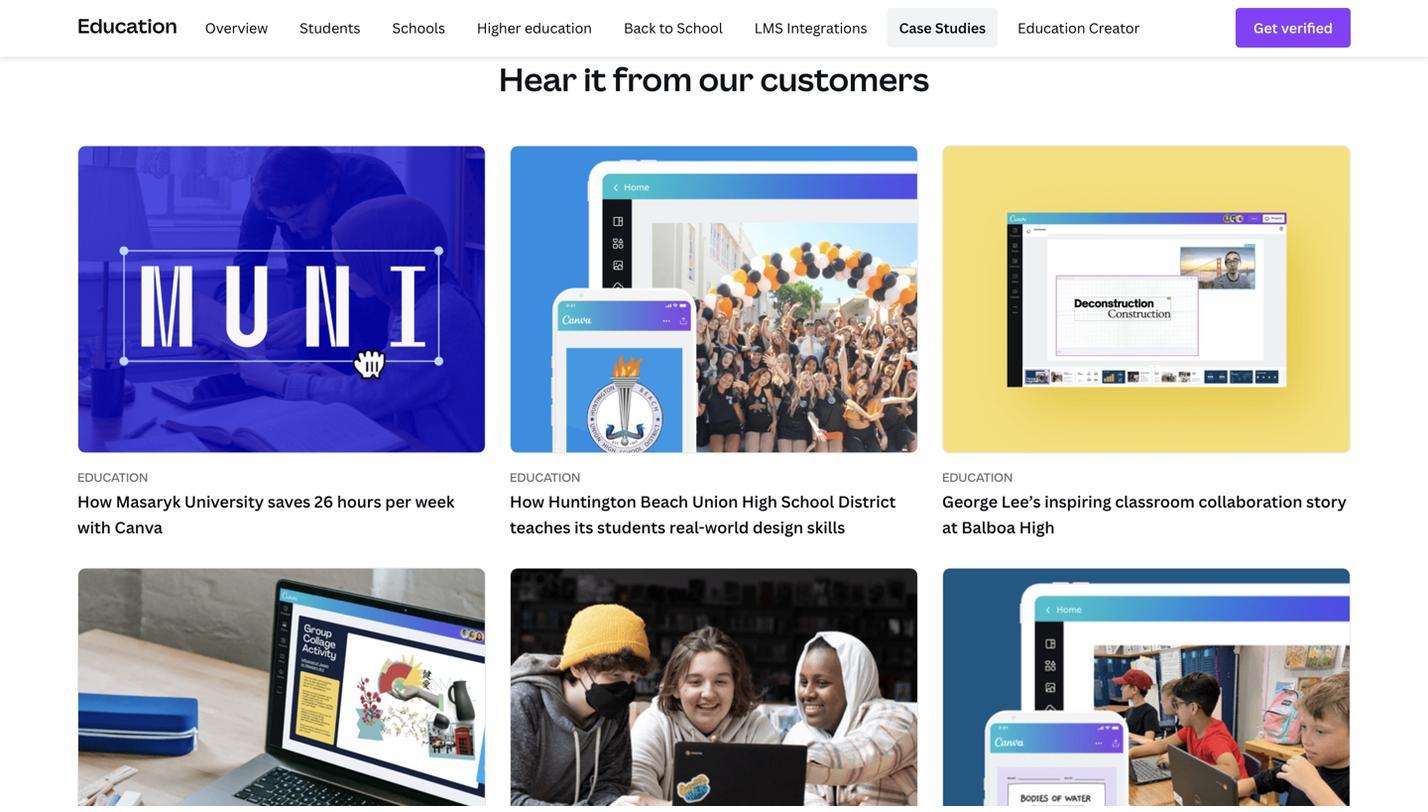 Task type: describe. For each thing, give the bounding box(es) containing it.
hear
[[499, 58, 577, 101]]

leander school district thumbnail image
[[944, 569, 1350, 807]]

real-
[[670, 517, 705, 538]]

schools link
[[381, 8, 457, 48]]

week
[[415, 491, 455, 513]]

students link
[[288, 8, 373, 48]]

with
[[77, 517, 111, 538]]

it
[[584, 58, 607, 101]]

george
[[943, 491, 998, 513]]

inspiring
[[1045, 491, 1112, 513]]

how for how masaryk university saves 26 hours per week with canva
[[77, 491, 112, 513]]

lee's
[[1002, 491, 1041, 513]]

higher education
[[477, 18, 592, 37]]

education how huntington beach union high school district teaches its students real-world design skills
[[510, 469, 896, 538]]

teaches
[[510, 517, 571, 538]]

case studies
[[900, 18, 986, 37]]

lms integrations link
[[743, 8, 880, 48]]

university
[[184, 491, 264, 513]]

education how masaryk university saves 26 hours per week with canva
[[77, 469, 455, 538]]

canva design files shown in desktop and mobile interfaces image
[[511, 569, 918, 807]]

overview
[[205, 18, 268, 37]]

education for education creator
[[1018, 18, 1086, 37]]

lms integrations
[[755, 18, 868, 37]]

huntington
[[548, 491, 637, 513]]

creator
[[1089, 18, 1141, 37]]

hear it from our customers
[[499, 58, 930, 101]]

saves
[[268, 491, 311, 513]]

get verified image
[[1254, 17, 1334, 39]]

schools
[[392, 18, 445, 37]]

at
[[943, 517, 958, 538]]

education for education how huntington beach union high school district teaches its students real-world design skills
[[510, 469, 581, 486]]

per
[[385, 491, 412, 513]]

classroom
[[1116, 491, 1195, 513]]

students
[[597, 517, 666, 538]]

high inside education george lee's inspiring classroom collaboration story at balboa high
[[1020, 517, 1055, 538]]

hours
[[337, 491, 382, 513]]

education for education george lee's inspiring classroom collaboration story at balboa high
[[943, 469, 1013, 486]]

education george lee's inspiring classroom collaboration story at balboa high
[[943, 469, 1347, 538]]

higher education link
[[465, 8, 604, 48]]

customers
[[761, 58, 930, 101]]



Task type: vqa. For each thing, say whether or not it's contained in the screenshot.
Higher education
yes



Task type: locate. For each thing, give the bounding box(es) containing it.
menu bar
[[185, 8, 1153, 48]]

world
[[705, 517, 749, 538]]

0 horizontal spatial school
[[677, 18, 723, 37]]

education inside education how huntington beach union high school district teaches its students real-world design skills
[[510, 469, 581, 486]]

overview link
[[193, 8, 280, 48]]

back to school link
[[612, 8, 735, 48]]

canva
[[115, 517, 163, 538]]

education
[[525, 18, 592, 37]]

masaryk
[[116, 491, 181, 513]]

1 vertical spatial school
[[781, 491, 835, 513]]

menu bar inside education element
[[185, 8, 1153, 48]]

education inside education george lee's inspiring classroom collaboration story at balboa high
[[943, 469, 1013, 486]]

lms
[[755, 18, 784, 37]]

skills
[[807, 517, 846, 538]]

school right to
[[677, 18, 723, 37]]

0 vertical spatial school
[[677, 18, 723, 37]]

high down lee's
[[1020, 517, 1055, 538]]

design
[[753, 517, 804, 538]]

menu bar containing overview
[[185, 8, 1153, 48]]

education creator
[[1018, 18, 1141, 37]]

education for education
[[77, 12, 177, 39]]

how
[[77, 491, 112, 513], [510, 491, 545, 513]]

high up design
[[742, 491, 778, 513]]

1 horizontal spatial school
[[781, 491, 835, 513]]

collaboration
[[1199, 491, 1303, 513]]

its
[[575, 517, 594, 538]]

beach
[[641, 491, 689, 513]]

how for how huntington beach union high school district teaches its students real-world design skills
[[510, 491, 545, 513]]

school up skills
[[781, 491, 835, 513]]

studies
[[936, 18, 986, 37]]

case
[[900, 18, 932, 37]]

high inside education how huntington beach union high school district teaches its students real-world design skills
[[742, 491, 778, 513]]

from
[[613, 58, 693, 101]]

school inside education how huntington beach union high school district teaches its students real-world design skills
[[781, 491, 835, 513]]

1 vertical spatial high
[[1020, 517, 1055, 538]]

to
[[659, 18, 674, 37]]

school inside menu bar
[[677, 18, 723, 37]]

our
[[699, 58, 754, 101]]

education for education how masaryk university saves 26 hours per week with canva
[[77, 469, 148, 486]]

union
[[692, 491, 739, 513]]

back
[[624, 18, 656, 37]]

school
[[677, 18, 723, 37], [781, 491, 835, 513]]

higher
[[477, 18, 521, 37]]

1 horizontal spatial how
[[510, 491, 545, 513]]

1 how from the left
[[77, 491, 112, 513]]

education creator link
[[1006, 8, 1153, 48]]

0 vertical spatial high
[[742, 491, 778, 513]]

integrations
[[787, 18, 868, 37]]

education inside education how masaryk university saves 26 hours per week with canva
[[77, 469, 148, 486]]

2 how from the left
[[510, 491, 545, 513]]

how up teaches
[[510, 491, 545, 513]]

high
[[742, 491, 778, 513], [1020, 517, 1055, 538]]

back to school
[[624, 18, 723, 37]]

case studies link
[[888, 8, 998, 48]]

how inside education how masaryk university saves 26 hours per week with canva
[[77, 491, 112, 513]]

district
[[838, 491, 896, 513]]

1 horizontal spatial high
[[1020, 517, 1055, 538]]

students
[[300, 18, 361, 37]]

education element
[[77, 0, 1351, 56]]

0 horizontal spatial how
[[77, 491, 112, 513]]

26
[[314, 491, 333, 513]]

how up with at the left bottom
[[77, 491, 112, 513]]

0 horizontal spatial high
[[742, 491, 778, 513]]

story
[[1307, 491, 1347, 513]]

education
[[77, 12, 177, 39], [1018, 18, 1086, 37], [77, 469, 148, 486], [510, 469, 581, 486], [943, 469, 1013, 486]]

how inside education how huntington beach union high school district teaches its students real-world design skills
[[510, 491, 545, 513]]

balboa
[[962, 517, 1016, 538]]



